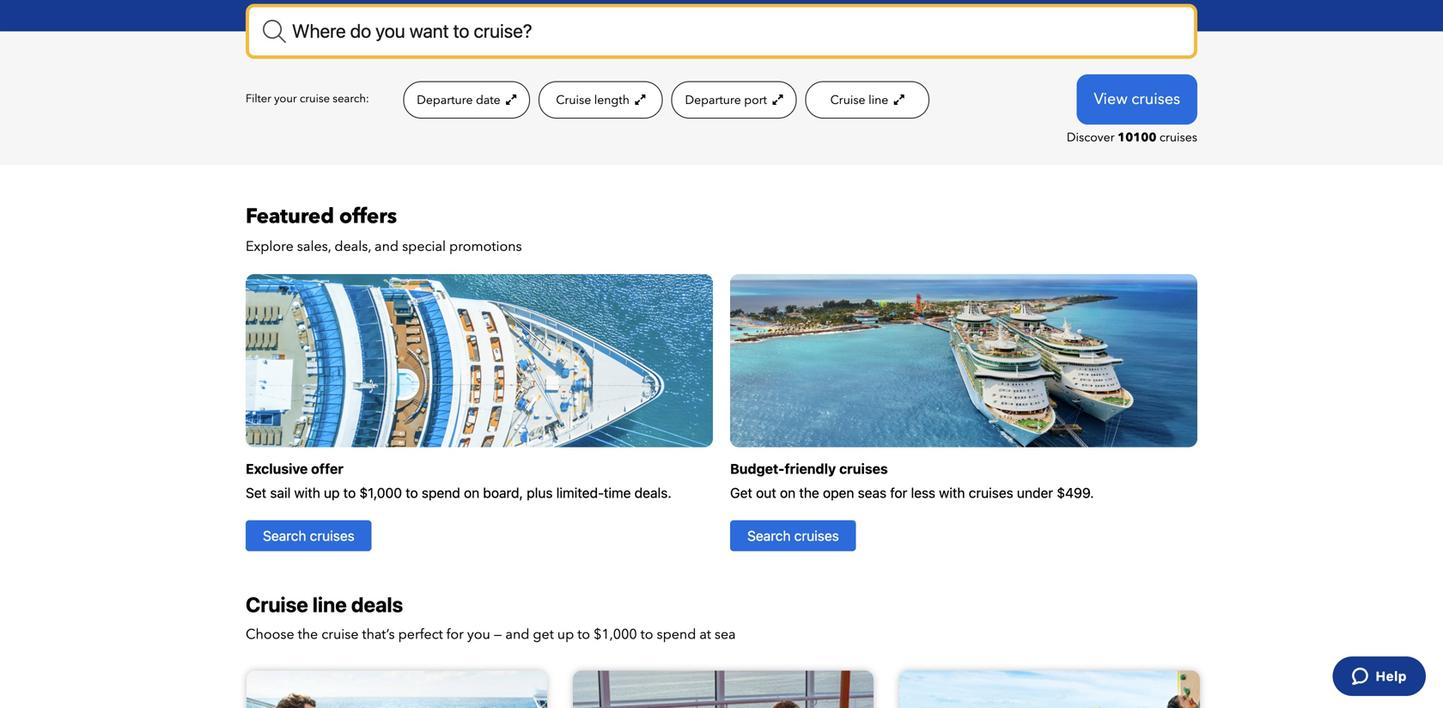 Task type: locate. For each thing, give the bounding box(es) containing it.
1 search cruises link from the left
[[246, 520, 372, 551]]

1 departure from the left
[[417, 92, 473, 108]]

cruise line deals
[[246, 592, 403, 616]]

cruises up seas
[[840, 460, 888, 477]]

your
[[274, 91, 297, 106]]

for
[[890, 485, 908, 501], [447, 625, 464, 644]]

cruise down cruise line deals
[[322, 625, 359, 644]]

0 vertical spatial up
[[324, 485, 340, 501]]

cruises up 10100
[[1132, 89, 1181, 110]]

1 horizontal spatial the
[[799, 485, 820, 501]]

cruises
[[1132, 89, 1181, 110], [1160, 129, 1198, 145], [840, 460, 888, 477], [969, 485, 1014, 501], [310, 528, 355, 544], [795, 528, 839, 544]]

expand image
[[504, 94, 517, 106], [770, 94, 783, 106], [892, 94, 905, 106]]

with right sail
[[294, 485, 320, 501]]

2 with from the left
[[939, 485, 965, 501]]

1 horizontal spatial search cruises
[[748, 528, 839, 544]]

2 departure from the left
[[685, 92, 741, 108]]

1 horizontal spatial spend
[[657, 625, 696, 644]]

with right less at the bottom right
[[939, 485, 965, 501]]

to
[[343, 485, 356, 501], [406, 485, 418, 501], [578, 625, 590, 644], [641, 625, 653, 644]]

1 vertical spatial the
[[298, 625, 318, 644]]

and
[[375, 237, 399, 256], [506, 625, 530, 644]]

departure date
[[417, 92, 504, 108]]

spend left 'board,'
[[422, 485, 460, 501]]

None field
[[246, 4, 1198, 59]]

1 horizontal spatial with
[[939, 485, 965, 501]]

1 vertical spatial $1,000
[[594, 625, 637, 644]]

the
[[799, 485, 820, 501], [298, 625, 318, 644]]

search
[[263, 528, 306, 544], [748, 528, 791, 544]]

1 horizontal spatial cruise
[[556, 92, 591, 108]]

2 expand image from the left
[[770, 94, 783, 106]]

search cruises down out on the right of the page
[[748, 528, 839, 544]]

search cruises link down out on the right of the page
[[730, 520, 856, 551]]

departure for departure port
[[685, 92, 741, 108]]

1 expand image from the left
[[504, 94, 517, 106]]

1 horizontal spatial $1,000
[[594, 625, 637, 644]]

2 search from the left
[[748, 528, 791, 544]]

expand image for departure date
[[504, 94, 517, 106]]

search cruises
[[263, 528, 355, 544], [748, 528, 839, 544]]

cruise
[[556, 92, 591, 108], [831, 92, 866, 108], [246, 592, 308, 616]]

expand image for departure port
[[770, 94, 783, 106]]

$1,000 inside exclusive offer set sail with up to $1,000 to spend on board, plus limited-time deals.
[[360, 485, 402, 501]]

0 vertical spatial cruise
[[300, 91, 330, 106]]

featured offers explore sales, deals, and special promotions
[[246, 202, 522, 256]]

1 horizontal spatial search cruises link
[[730, 520, 856, 551]]

on
[[464, 485, 480, 501], [780, 485, 796, 501]]

time
[[604, 485, 631, 501]]

1 vertical spatial for
[[447, 625, 464, 644]]

and right deals, on the left
[[375, 237, 399, 256]]

departure for departure date
[[417, 92, 473, 108]]

1 search cruises from the left
[[263, 528, 355, 544]]

0 horizontal spatial the
[[298, 625, 318, 644]]

1 search from the left
[[263, 528, 306, 544]]

1 horizontal spatial up
[[557, 625, 574, 644]]

cruise inside button
[[831, 92, 866, 108]]

cruise line
[[831, 92, 892, 108]]

0 horizontal spatial with
[[294, 485, 320, 501]]

line
[[869, 92, 889, 108], [313, 592, 347, 616]]

out
[[756, 485, 777, 501]]

0 horizontal spatial departure
[[417, 92, 473, 108]]

search cruises link
[[246, 520, 372, 551], [730, 520, 856, 551]]

0 horizontal spatial on
[[464, 485, 480, 501]]

departure left port
[[685, 92, 741, 108]]

2 horizontal spatial cruise
[[831, 92, 866, 108]]

spend left "at"
[[657, 625, 696, 644]]

1 horizontal spatial expand image
[[770, 94, 783, 106]]

deals.
[[635, 485, 672, 501]]

cruise for the
[[322, 625, 359, 644]]

the down cruise line deals
[[298, 625, 318, 644]]

cruise length button
[[539, 81, 663, 119]]

1 horizontal spatial and
[[506, 625, 530, 644]]

on right out on the right of the page
[[780, 485, 796, 501]]

with
[[294, 485, 320, 501], [939, 485, 965, 501]]

you
[[467, 625, 490, 644]]

on inside budget-friendly cruises get out on the open seas for less with cruises under $499.
[[780, 485, 796, 501]]

1 horizontal spatial for
[[890, 485, 908, 501]]

up
[[324, 485, 340, 501], [557, 625, 574, 644]]

cruise line button
[[806, 81, 930, 119]]

cheap cruises image
[[730, 274, 1198, 447]]

0 horizontal spatial up
[[324, 485, 340, 501]]

with inside budget-friendly cruises get out on the open seas for less with cruises under $499.
[[939, 485, 965, 501]]

0 vertical spatial spend
[[422, 485, 460, 501]]

up inside exclusive offer set sail with up to $1,000 to spend on board, plus limited-time deals.
[[324, 485, 340, 501]]

for left you
[[447, 625, 464, 644]]

under
[[1017, 485, 1054, 501]]

0 horizontal spatial expand image
[[504, 94, 517, 106]]

spend
[[422, 485, 460, 501], [657, 625, 696, 644]]

for left less at the bottom right
[[890, 485, 908, 501]]

perfect
[[398, 625, 443, 644]]

search:
[[333, 91, 369, 106]]

discover 10100 cruises
[[1067, 129, 1198, 145]]

1 vertical spatial line
[[313, 592, 347, 616]]

departure inside departure date "button"
[[417, 92, 473, 108]]

0 horizontal spatial search cruises
[[263, 528, 355, 544]]

expand image inside cruise line button
[[892, 94, 905, 106]]

search cruises down sail
[[263, 528, 355, 544]]

departure port
[[685, 92, 770, 108]]

0 horizontal spatial $1,000
[[360, 485, 402, 501]]

search down sail
[[263, 528, 306, 544]]

set
[[246, 485, 267, 501]]

cruises right 10100
[[1160, 129, 1198, 145]]

0 vertical spatial $1,000
[[360, 485, 402, 501]]

expand image inside departure date "button"
[[504, 94, 517, 106]]

sales,
[[297, 237, 331, 256]]

cruises down open
[[795, 528, 839, 544]]

1 horizontal spatial search
[[748, 528, 791, 544]]

departure inside departure port 'button'
[[685, 92, 741, 108]]

departure left date
[[417, 92, 473, 108]]

length
[[594, 92, 630, 108]]

0 horizontal spatial spend
[[422, 485, 460, 501]]

0 horizontal spatial search cruises link
[[246, 520, 372, 551]]

0 horizontal spatial search
[[263, 528, 306, 544]]

exclusive offer set sail with up to $1,000 to spend on board, plus limited-time deals.
[[246, 460, 672, 501]]

search cruises link down sail
[[246, 520, 372, 551]]

the down friendly
[[799, 485, 820, 501]]

and right —
[[506, 625, 530, 644]]

0 vertical spatial the
[[799, 485, 820, 501]]

1 on from the left
[[464, 485, 480, 501]]

0 vertical spatial for
[[890, 485, 908, 501]]

$1,000
[[360, 485, 402, 501], [594, 625, 637, 644]]

0 horizontal spatial cruise
[[246, 592, 308, 616]]

expand image inside departure port 'button'
[[770, 94, 783, 106]]

limited-
[[556, 485, 604, 501]]

0 horizontal spatial line
[[313, 592, 347, 616]]

1 horizontal spatial on
[[780, 485, 796, 501]]

deals
[[351, 592, 403, 616]]

1 vertical spatial and
[[506, 625, 530, 644]]

0 vertical spatial and
[[375, 237, 399, 256]]

on left 'board,'
[[464, 485, 480, 501]]

2 search cruises link from the left
[[730, 520, 856, 551]]

1 horizontal spatial line
[[869, 92, 889, 108]]

2 horizontal spatial expand image
[[892, 94, 905, 106]]

1 vertical spatial spend
[[657, 625, 696, 644]]

cruise for cruise length
[[556, 92, 591, 108]]

discover
[[1067, 129, 1115, 145]]

cruise inside button
[[556, 92, 591, 108]]

expand image
[[633, 94, 646, 106]]

2 on from the left
[[780, 485, 796, 501]]

for inside budget-friendly cruises get out on the open seas for less with cruises under $499.
[[890, 485, 908, 501]]

0 vertical spatial line
[[869, 92, 889, 108]]

1 horizontal spatial departure
[[685, 92, 741, 108]]

line inside button
[[869, 92, 889, 108]]

2 search cruises from the left
[[748, 528, 839, 544]]

1 vertical spatial cruise
[[322, 625, 359, 644]]

cruises left under
[[969, 485, 1014, 501]]

3 expand image from the left
[[892, 94, 905, 106]]

departure
[[417, 92, 473, 108], [685, 92, 741, 108]]

1 with from the left
[[294, 485, 320, 501]]

up right get
[[557, 625, 574, 644]]

the inside budget-friendly cruises get out on the open seas for less with cruises under $499.
[[799, 485, 820, 501]]

cruise
[[300, 91, 330, 106], [322, 625, 359, 644]]

promotions
[[449, 237, 522, 256]]

up down offer
[[324, 485, 340, 501]]

cruise right your
[[300, 91, 330, 106]]

search down out on the right of the page
[[748, 528, 791, 544]]

0 horizontal spatial and
[[375, 237, 399, 256]]

search cruises for up
[[263, 528, 355, 544]]

sail
[[270, 485, 291, 501]]



Task type: describe. For each thing, give the bounding box(es) containing it.
filter
[[246, 91, 271, 106]]

cruises down offer
[[310, 528, 355, 544]]

choose the cruise that's perfect for you — and get up to $1,000 to spend at sea
[[246, 625, 736, 644]]

$499.
[[1057, 485, 1094, 501]]

cruise length
[[556, 92, 633, 108]]

cruise for cruise line deals
[[246, 592, 308, 616]]

line for cruise line deals
[[313, 592, 347, 616]]

exclusive
[[246, 460, 308, 477]]

date
[[476, 92, 501, 108]]

budget-
[[730, 460, 785, 477]]

search cruises link for up
[[246, 520, 372, 551]]

deals,
[[335, 237, 371, 256]]

view cruises link
[[1077, 75, 1198, 124]]

open
[[823, 485, 854, 501]]

sea
[[715, 625, 736, 644]]

filter your cruise search:
[[246, 91, 369, 106]]

search for out
[[748, 528, 791, 544]]

plus
[[527, 485, 553, 501]]

cruise for cruise line
[[831, 92, 866, 108]]

expand image for cruise line
[[892, 94, 905, 106]]

port
[[744, 92, 767, 108]]

departure date button
[[403, 81, 530, 119]]

—
[[494, 625, 502, 644]]

budget-friendly cruises get out on the open seas for less with cruises under $499.
[[730, 460, 1094, 501]]

Where do you want to cruise? text field
[[246, 4, 1198, 59]]

friendly
[[785, 460, 836, 477]]

featured
[[246, 202, 334, 230]]

cruise for your
[[300, 91, 330, 106]]

0 horizontal spatial for
[[447, 625, 464, 644]]

search cruises link for on
[[730, 520, 856, 551]]

cruise sale image
[[246, 274, 713, 447]]

and inside featured offers explore sales, deals, and special promotions
[[375, 237, 399, 256]]

get
[[730, 485, 753, 501]]

search for with
[[263, 528, 306, 544]]

with inside exclusive offer set sail with up to $1,000 to spend on board, plus limited-time deals.
[[294, 485, 320, 501]]

view
[[1094, 89, 1128, 110]]

search cruises for on
[[748, 528, 839, 544]]

on inside exclusive offer set sail with up to $1,000 to spend on board, plus limited-time deals.
[[464, 485, 480, 501]]

10100
[[1118, 129, 1157, 145]]

get
[[533, 625, 554, 644]]

spend inside exclusive offer set sail with up to $1,000 to spend on board, plus limited-time deals.
[[422, 485, 460, 501]]

offers
[[339, 202, 397, 230]]

departure port button
[[672, 81, 797, 119]]

view cruises
[[1094, 89, 1181, 110]]

offer
[[311, 460, 344, 477]]

at
[[700, 625, 711, 644]]

choose
[[246, 625, 294, 644]]

board,
[[483, 485, 523, 501]]

explore
[[246, 237, 294, 256]]

special
[[402, 237, 446, 256]]

line for cruise line
[[869, 92, 889, 108]]

less
[[911, 485, 936, 501]]

seas
[[858, 485, 887, 501]]

that's
[[362, 625, 395, 644]]

1 vertical spatial up
[[557, 625, 574, 644]]



Task type: vqa. For each thing, say whether or not it's contained in the screenshot.
2nd Full from the top of the Vista main content
no



